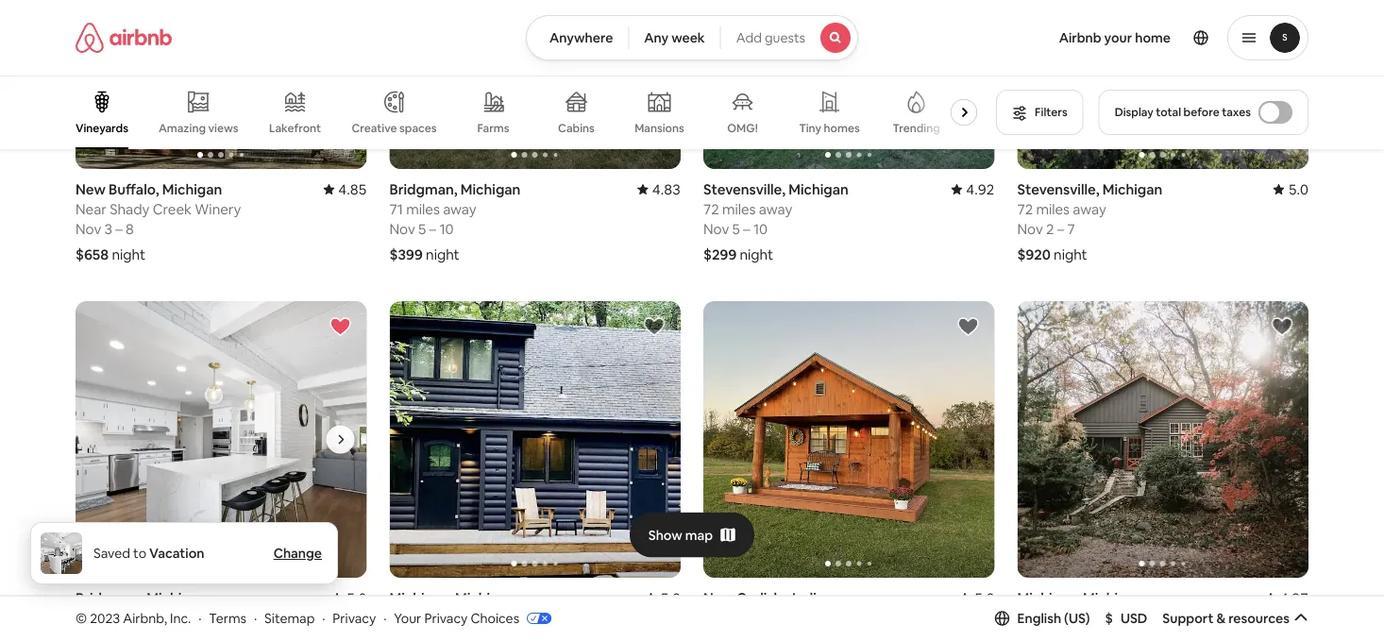 Task type: vqa. For each thing, say whether or not it's contained in the screenshot.
second 72 from right
yes



Task type: describe. For each thing, give the bounding box(es) containing it.
english
[[1018, 610, 1062, 627]]

michigan inside bridgman, michigan 71 miles away
[[147, 589, 207, 607]]

4 · from the left
[[384, 610, 387, 627]]

2 privacy from the left
[[424, 610, 468, 627]]

stevensville, michigan 72 miles away nov 2 – 7 $920 night
[[1018, 180, 1163, 264]]

airbnb
[[1059, 29, 1102, 46]]

none search field containing anywhere
[[526, 15, 859, 60]]

$
[[1106, 610, 1114, 627]]

omg!
[[728, 121, 758, 136]]

miles inside bridgman, michigan 71 miles away
[[92, 609, 126, 627]]

week
[[672, 29, 705, 46]]

new for new carlisle, indiana
[[704, 589, 734, 607]]

indiana
[[792, 589, 841, 607]]

10 for $299
[[754, 220, 768, 238]]

stevensville, michigan 72 miles away nov 5 – 10 $299 night
[[704, 180, 849, 264]]

buffalo,
[[109, 180, 159, 198]]

your privacy choices
[[394, 610, 520, 627]]

2
[[1047, 220, 1055, 238]]

views
[[208, 121, 239, 135]]

vineyards
[[76, 121, 128, 136]]

spaces
[[400, 121, 437, 136]]

your
[[394, 610, 422, 627]]

shady for 5.0
[[424, 609, 464, 627]]

new for new buffalo, michigan near shady creek winery nov 3 – 8 $658 night
[[76, 180, 106, 198]]

saved to vacation
[[94, 545, 204, 562]]

amazing views
[[159, 121, 239, 135]]

airbnb your home link
[[1048, 18, 1183, 58]]

10 for $399
[[440, 220, 454, 238]]

1 privacy from the left
[[333, 610, 376, 627]]

usd
[[1121, 610, 1148, 627]]

to
[[133, 545, 146, 562]]

filters
[[1035, 105, 1068, 119]]

3
[[104, 220, 112, 238]]

profile element
[[881, 0, 1309, 76]]

nov inside new buffalo, michigan near shady creek winery nov 3 – 8 $658 night
[[76, 220, 101, 238]]

nov for $920
[[1018, 220, 1044, 238]]

amazing
[[159, 121, 206, 135]]

&
[[1217, 610, 1226, 627]]

farms
[[477, 121, 510, 136]]

guests
[[765, 29, 806, 46]]

add to wishlist: michiana, michigan image for 5.0
[[643, 316, 666, 338]]

night for $399
[[426, 245, 460, 264]]

– for $299
[[743, 220, 751, 238]]

bridgman, michigan 71 miles away
[[76, 589, 207, 627]]

michiana, michigan near shady creek winery for 5.0
[[390, 589, 555, 627]]

night for $299
[[740, 245, 774, 264]]

4.92
[[967, 180, 995, 198]]

4.83
[[652, 180, 681, 198]]

display
[[1115, 105, 1154, 119]]

$399
[[390, 245, 423, 264]]

bridgman, for bridgman, michigan 71 miles away
[[76, 589, 144, 607]]

michigan up choices
[[455, 589, 515, 607]]

new carlisle, indiana
[[704, 589, 841, 607]]

8
[[126, 220, 134, 238]]

nov for $299
[[704, 220, 729, 238]]

michiana, michigan near shady creek winery for 4.97
[[1018, 589, 1184, 627]]

add guests
[[736, 29, 806, 46]]

creative
[[352, 121, 397, 136]]

terms
[[209, 610, 247, 627]]

lakefront
[[269, 121, 321, 136]]

trending
[[893, 121, 941, 136]]

resources
[[1229, 610, 1290, 627]]

choices
[[471, 610, 520, 627]]

support & resources
[[1163, 610, 1290, 627]]

$920
[[1018, 245, 1051, 264]]

homes
[[824, 121, 860, 136]]

stevensville, for 5
[[704, 180, 786, 198]]

near for 4.97
[[1018, 609, 1049, 627]]

tiny homes
[[800, 121, 860, 136]]

anywhere
[[550, 29, 613, 46]]

night for $920
[[1054, 245, 1088, 264]]

away for $299
[[759, 200, 793, 218]]

your
[[1105, 29, 1133, 46]]

home
[[1136, 29, 1171, 46]]

creek inside new buffalo, michigan near shady creek winery nov 3 – 8 $658 night
[[153, 200, 192, 218]]

miles for $920
[[1037, 200, 1070, 218]]

away inside bridgman, michigan 71 miles away
[[129, 609, 163, 627]]

support & resources button
[[1163, 610, 1309, 627]]

saved
[[94, 545, 130, 562]]

4.85
[[338, 180, 367, 198]]

71 for bridgman, michigan 71 miles away
[[76, 609, 89, 627]]

your privacy choices link
[[394, 610, 552, 628]]

5.0 out of 5 average rating image for michiana, michigan near shady creek winery
[[646, 589, 681, 607]]

winery for 4.97
[[1137, 609, 1184, 627]]

creek for 5.0
[[467, 609, 506, 627]]

4.97 out of 5 average rating image
[[1265, 589, 1309, 607]]

away for $399
[[443, 200, 477, 218]]

(us)
[[1065, 610, 1091, 627]]

5 for $399
[[418, 220, 426, 238]]

before
[[1184, 105, 1220, 119]]

cabins
[[558, 121, 595, 136]]

inc.
[[170, 610, 191, 627]]

bridgman, michigan 71 miles away nov 5 – 10 $399 night
[[390, 180, 521, 264]]

show map button
[[630, 513, 755, 558]]

sitemap
[[265, 610, 315, 627]]

add guests button
[[720, 15, 859, 60]]

add to wishlist: michiana, michigan image for 4.97
[[1271, 316, 1294, 338]]



Task type: locate. For each thing, give the bounding box(es) containing it.
0 horizontal spatial stevensville,
[[704, 180, 786, 198]]

night inside stevensville, michigan 72 miles away nov 2 – 7 $920 night
[[1054, 245, 1088, 264]]

0 horizontal spatial 5.0 out of 5 average rating image
[[332, 589, 367, 607]]

night inside the bridgman, michigan 71 miles away nov 5 – 10 $399 night
[[426, 245, 460, 264]]

– inside the bridgman, michigan 71 miles away nov 5 – 10 $399 night
[[429, 220, 436, 238]]

add to wishlist: michiana, michigan image
[[643, 316, 666, 338], [1271, 316, 1294, 338]]

any week
[[644, 29, 705, 46]]

remove from wishlist: bridgman, michigan image
[[329, 316, 352, 338]]

miles up $299
[[722, 200, 756, 218]]

bridgman, inside the bridgman, michigan 71 miles away nov 5 – 10 $399 night
[[390, 180, 458, 198]]

creek down buffalo,
[[153, 200, 192, 218]]

michigan up the inc.
[[147, 589, 207, 607]]

bridgman, for bridgman, michigan 71 miles away nov 5 – 10 $399 night
[[390, 180, 458, 198]]

night
[[112, 245, 145, 264], [426, 245, 460, 264], [740, 245, 774, 264], [1054, 245, 1088, 264]]

–
[[116, 220, 123, 238], [429, 220, 436, 238], [743, 220, 751, 238], [1058, 220, 1065, 238]]

1 5.0 out of 5 average rating image from the left
[[332, 589, 367, 607]]

5
[[418, 220, 426, 238], [733, 220, 740, 238]]

creek right (us)
[[1095, 609, 1134, 627]]

72
[[704, 200, 719, 218], [1018, 200, 1033, 218]]

michigan
[[162, 180, 222, 198], [461, 180, 521, 198], [789, 180, 849, 198], [1103, 180, 1163, 198], [147, 589, 207, 607], [455, 589, 515, 607], [1083, 589, 1143, 607]]

5.0 out of 5 average rating image
[[332, 589, 367, 607], [646, 589, 681, 607]]

– inside the stevensville, michigan 72 miles away nov 5 – 10 $299 night
[[743, 220, 751, 238]]

display total before taxes button
[[1099, 90, 1309, 135]]

· right terms
[[254, 610, 257, 627]]

1 vertical spatial bridgman,
[[76, 589, 144, 607]]

nov up $399
[[390, 220, 415, 238]]

stevensville, down "omg!"
[[704, 180, 786, 198]]

None search field
[[526, 15, 859, 60]]

night inside new buffalo, michigan near shady creek winery nov 3 – 8 $658 night
[[112, 245, 145, 264]]

nov left 3 on the top left of page
[[76, 220, 101, 238]]

0 horizontal spatial bridgman,
[[76, 589, 144, 607]]

airbnb,
[[123, 610, 167, 627]]

michigan inside stevensville, michigan 72 miles away nov 2 – 7 $920 night
[[1103, 180, 1163, 198]]

new inside new buffalo, michigan near shady creek winery nov 3 – 8 $658 night
[[76, 180, 106, 198]]

– for $920
[[1058, 220, 1065, 238]]

night down 7
[[1054, 245, 1088, 264]]

5.0 out of 5 average rating image
[[1274, 180, 1309, 198], [960, 589, 995, 607]]

2 nov from the left
[[390, 220, 415, 238]]

nov left 2
[[1018, 220, 1044, 238]]

2 add to wishlist: michiana, michigan image from the left
[[1271, 316, 1294, 338]]

· left 'privacy' link
[[322, 610, 325, 627]]

nov for $399
[[390, 220, 415, 238]]

michigan inside the stevensville, michigan 72 miles away nov 5 – 10 $299 night
[[789, 180, 849, 198]]

2 · from the left
[[254, 610, 257, 627]]

bridgman, down spaces
[[390, 180, 458, 198]]

nov inside the bridgman, michigan 71 miles away nov 5 – 10 $399 night
[[390, 220, 415, 238]]

show map
[[649, 527, 713, 544]]

1 horizontal spatial new
[[704, 589, 734, 607]]

5 up $299
[[733, 220, 740, 238]]

winery
[[195, 200, 241, 218], [509, 609, 555, 627], [1137, 609, 1184, 627]]

0 horizontal spatial 5.0 out of 5 average rating image
[[960, 589, 995, 607]]

show
[[649, 527, 683, 544]]

privacy left 'your'
[[333, 610, 376, 627]]

3 · from the left
[[322, 610, 325, 627]]

terms · sitemap · privacy ·
[[209, 610, 387, 627]]

away inside stevensville, michigan 72 miles away nov 2 – 7 $920 night
[[1073, 200, 1107, 218]]

1 horizontal spatial 10
[[754, 220, 768, 238]]

4.83 out of 5 average rating image
[[637, 180, 681, 198]]

miles inside stevensville, michigan 72 miles away nov 2 – 7 $920 night
[[1037, 200, 1070, 218]]

4 night from the left
[[1054, 245, 1088, 264]]

vacation
[[149, 545, 204, 562]]

0 horizontal spatial privacy
[[333, 610, 376, 627]]

new left carlisle,
[[704, 589, 734, 607]]

1 horizontal spatial michiana,
[[1018, 589, 1080, 607]]

stevensville, inside the stevensville, michigan 72 miles away nov 5 – 10 $299 night
[[704, 180, 786, 198]]

michigan inside new buffalo, michigan near shady creek winery nov 3 – 8 $658 night
[[162, 180, 222, 198]]

1 michiana, from the left
[[390, 589, 452, 607]]

1 vertical spatial 5.0 out of 5 average rating image
[[960, 589, 995, 607]]

away inside the bridgman, michigan 71 miles away nov 5 – 10 $399 night
[[443, 200, 477, 218]]

night right $399
[[426, 245, 460, 264]]

71
[[390, 200, 403, 218], [76, 609, 89, 627]]

michigan up $
[[1083, 589, 1143, 607]]

72 for nov 5 – 10
[[704, 200, 719, 218]]

away inside the stevensville, michigan 72 miles away nov 5 – 10 $299 night
[[759, 200, 793, 218]]

2 michiana, michigan near shady creek winery from the left
[[1018, 589, 1184, 627]]

shady for 4.97
[[1052, 609, 1092, 627]]

winery inside new buffalo, michigan near shady creek winery nov 3 – 8 $658 night
[[195, 200, 241, 218]]

0 vertical spatial 71
[[390, 200, 403, 218]]

2 – from the left
[[429, 220, 436, 238]]

2 72 from the left
[[1018, 200, 1033, 218]]

shady left $
[[1052, 609, 1092, 627]]

1 horizontal spatial bridgman,
[[390, 180, 458, 198]]

miles right ©
[[92, 609, 126, 627]]

1 horizontal spatial 71
[[390, 200, 403, 218]]

71 up $399
[[390, 200, 403, 218]]

miles up $399
[[406, 200, 440, 218]]

10 inside the bridgman, michigan 71 miles away nov 5 – 10 $399 night
[[440, 220, 454, 238]]

0 horizontal spatial michiana, michigan near shady creek winery
[[390, 589, 555, 627]]

71 inside the bridgman, michigan 71 miles away nov 5 – 10 $399 night
[[390, 200, 403, 218]]

2 horizontal spatial shady
[[1052, 609, 1092, 627]]

michigan inside the bridgman, michigan 71 miles away nov 5 – 10 $399 night
[[461, 180, 521, 198]]

72 for nov 2 – 7
[[1018, 200, 1033, 218]]

71 left 2023 at left
[[76, 609, 89, 627]]

night inside the stevensville, michigan 72 miles away nov 5 – 10 $299 night
[[740, 245, 774, 264]]

2 horizontal spatial creek
[[1095, 609, 1134, 627]]

support
[[1163, 610, 1214, 627]]

72 inside stevensville, michigan 72 miles away nov 2 – 7 $920 night
[[1018, 200, 1033, 218]]

5.0 out of 5 average rating image up 'privacy' link
[[332, 589, 367, 607]]

2 5 from the left
[[733, 220, 740, 238]]

sitemap link
[[265, 610, 315, 627]]

michiana, up english (us)
[[1018, 589, 1080, 607]]

4 – from the left
[[1058, 220, 1065, 238]]

72 up $299
[[704, 200, 719, 218]]

winery for 5.0
[[509, 609, 555, 627]]

shady inside new buffalo, michigan near shady creek winery nov 3 – 8 $658 night
[[110, 200, 150, 218]]

· left 'your'
[[384, 610, 387, 627]]

miles up 2
[[1037, 200, 1070, 218]]

change button
[[274, 545, 322, 562]]

terms link
[[209, 610, 247, 627]]

1 stevensville, from the left
[[704, 180, 786, 198]]

bridgman, inside bridgman, michigan 71 miles away
[[76, 589, 144, 607]]

1 horizontal spatial shady
[[424, 609, 464, 627]]

taxes
[[1222, 105, 1252, 119]]

creative spaces
[[352, 121, 437, 136]]

1 horizontal spatial winery
[[509, 609, 555, 627]]

near up 3 on the top left of page
[[76, 200, 107, 218]]

shady
[[110, 200, 150, 218], [424, 609, 464, 627], [1052, 609, 1092, 627]]

2 5.0 out of 5 average rating image from the left
[[646, 589, 681, 607]]

5.0
[[1289, 180, 1309, 198], [347, 589, 367, 607], [661, 589, 681, 607], [975, 589, 995, 607]]

4.92 out of 5 average rating image
[[951, 180, 995, 198]]

night right $299
[[740, 245, 774, 264]]

2 horizontal spatial near
[[1018, 609, 1049, 627]]

any
[[644, 29, 669, 46]]

1 – from the left
[[116, 220, 123, 238]]

0 vertical spatial 5.0 out of 5 average rating image
[[1274, 180, 1309, 198]]

$658
[[76, 245, 109, 264]]

display total before taxes
[[1115, 105, 1252, 119]]

english (us)
[[1018, 610, 1091, 627]]

michiana,
[[390, 589, 452, 607], [1018, 589, 1080, 607]]

change
[[274, 545, 322, 562]]

©
[[76, 610, 87, 627]]

1 horizontal spatial 5
[[733, 220, 740, 238]]

0 horizontal spatial add to wishlist: michiana, michigan image
[[643, 316, 666, 338]]

bridgman, up 2023 at left
[[76, 589, 144, 607]]

creek right 'your'
[[467, 609, 506, 627]]

add to wishlist: new carlisle, indiana image
[[957, 316, 980, 338]]

4.85 out of 5 average rating image
[[323, 180, 367, 198]]

1 · from the left
[[199, 610, 202, 627]]

stevensville, for 2
[[1018, 180, 1100, 198]]

tiny
[[800, 121, 822, 136]]

any week button
[[628, 15, 721, 60]]

miles
[[406, 200, 440, 218], [722, 200, 756, 218], [1037, 200, 1070, 218], [92, 609, 126, 627]]

4.97
[[1281, 589, 1309, 607]]

near left (us)
[[1018, 609, 1049, 627]]

miles inside the bridgman, michigan 71 miles away nov 5 – 10 $399 night
[[406, 200, 440, 218]]

michiana, for 5.0
[[390, 589, 452, 607]]

71 inside bridgman, michigan 71 miles away
[[76, 609, 89, 627]]

1 horizontal spatial 5.0 out of 5 average rating image
[[646, 589, 681, 607]]

shady up 8
[[110, 200, 150, 218]]

$ usd
[[1106, 610, 1148, 627]]

72 inside the stevensville, michigan 72 miles away nov 5 – 10 $299 night
[[704, 200, 719, 218]]

add
[[736, 29, 762, 46]]

night down 8
[[112, 245, 145, 264]]

michiana, michigan near shady creek winery
[[390, 589, 555, 627], [1018, 589, 1184, 627]]

0 horizontal spatial 5
[[418, 220, 426, 238]]

miles for $299
[[722, 200, 756, 218]]

1 michiana, michigan near shady creek winery from the left
[[390, 589, 555, 627]]

1 vertical spatial new
[[704, 589, 734, 607]]

1 10 from the left
[[440, 220, 454, 238]]

map
[[686, 527, 713, 544]]

creek for 4.97
[[1095, 609, 1134, 627]]

total
[[1156, 105, 1182, 119]]

mansions
[[635, 121, 685, 136]]

10 inside the stevensville, michigan 72 miles away nov 5 – 10 $299 night
[[754, 220, 768, 238]]

5.0 out of 5 average rating image down show
[[646, 589, 681, 607]]

english (us) button
[[995, 610, 1091, 627]]

2 stevensville, from the left
[[1018, 180, 1100, 198]]

0 horizontal spatial 72
[[704, 200, 719, 218]]

5 for $299
[[733, 220, 740, 238]]

creek
[[153, 200, 192, 218], [467, 609, 506, 627], [1095, 609, 1134, 627]]

4 nov from the left
[[1018, 220, 1044, 238]]

filters button
[[997, 90, 1084, 135]]

privacy
[[333, 610, 376, 627], [424, 610, 468, 627]]

nov inside the stevensville, michigan 72 miles away nov 5 – 10 $299 night
[[704, 220, 729, 238]]

miles inside the stevensville, michigan 72 miles away nov 5 – 10 $299 night
[[722, 200, 756, 218]]

michigan right buffalo,
[[162, 180, 222, 198]]

3 nov from the left
[[704, 220, 729, 238]]

1 horizontal spatial near
[[390, 609, 421, 627]]

near right 'privacy' link
[[390, 609, 421, 627]]

1 horizontal spatial stevensville,
[[1018, 180, 1100, 198]]

5 up $399
[[418, 220, 426, 238]]

5 inside the stevensville, michigan 72 miles away nov 5 – 10 $299 night
[[733, 220, 740, 238]]

miles for $399
[[406, 200, 440, 218]]

0 horizontal spatial shady
[[110, 200, 150, 218]]

2023
[[90, 610, 120, 627]]

0 horizontal spatial 71
[[76, 609, 89, 627]]

$299
[[704, 245, 737, 264]]

3 night from the left
[[740, 245, 774, 264]]

away for $920
[[1073, 200, 1107, 218]]

carlisle,
[[737, 589, 789, 607]]

·
[[199, 610, 202, 627], [254, 610, 257, 627], [322, 610, 325, 627], [384, 610, 387, 627]]

group
[[76, 76, 985, 149], [76, 301, 367, 578], [390, 301, 681, 578], [704, 301, 995, 578], [1018, 301, 1309, 578]]

2 michiana, from the left
[[1018, 589, 1080, 607]]

anywhere button
[[526, 15, 629, 60]]

5.0 out of 5 average rating image for bridgman, michigan 71 miles away
[[332, 589, 367, 607]]

michiana, for 4.97
[[1018, 589, 1080, 607]]

2 horizontal spatial winery
[[1137, 609, 1184, 627]]

5 inside the bridgman, michigan 71 miles away nov 5 – 10 $399 night
[[418, 220, 426, 238]]

1 5 from the left
[[418, 220, 426, 238]]

1 horizontal spatial privacy
[[424, 610, 468, 627]]

0 horizontal spatial near
[[76, 200, 107, 218]]

0 horizontal spatial creek
[[153, 200, 192, 218]]

0 horizontal spatial 10
[[440, 220, 454, 238]]

· right the inc.
[[199, 610, 202, 627]]

privacy link
[[333, 610, 376, 627]]

near inside new buffalo, michigan near shady creek winery nov 3 – 8 $658 night
[[76, 200, 107, 218]]

new buffalo, michigan near shady creek winery nov 3 – 8 $658 night
[[76, 180, 241, 264]]

1 nov from the left
[[76, 220, 101, 238]]

michiana, up 'your'
[[390, 589, 452, 607]]

stevensville, inside stevensville, michigan 72 miles away nov 2 – 7 $920 night
[[1018, 180, 1100, 198]]

1 night from the left
[[112, 245, 145, 264]]

71 for bridgman, michigan 71 miles away nov 5 – 10 $399 night
[[390, 200, 403, 218]]

2 10 from the left
[[754, 220, 768, 238]]

0 horizontal spatial winery
[[195, 200, 241, 218]]

10
[[440, 220, 454, 238], [754, 220, 768, 238]]

1 horizontal spatial 5.0 out of 5 average rating image
[[1274, 180, 1309, 198]]

2 night from the left
[[426, 245, 460, 264]]

1 horizontal spatial add to wishlist: michiana, michigan image
[[1271, 316, 1294, 338]]

nov
[[76, 220, 101, 238], [390, 220, 415, 238], [704, 220, 729, 238], [1018, 220, 1044, 238]]

michigan down tiny
[[789, 180, 849, 198]]

nov inside stevensville, michigan 72 miles away nov 2 – 7 $920 night
[[1018, 220, 1044, 238]]

0 horizontal spatial michiana,
[[390, 589, 452, 607]]

stevensville, up 2
[[1018, 180, 1100, 198]]

1 horizontal spatial creek
[[467, 609, 506, 627]]

1 72 from the left
[[704, 200, 719, 218]]

michigan down farms on the top left of the page
[[461, 180, 521, 198]]

3 – from the left
[[743, 220, 751, 238]]

– inside stevensville, michigan 72 miles away nov 2 – 7 $920 night
[[1058, 220, 1065, 238]]

© 2023 airbnb, inc. ·
[[76, 610, 202, 627]]

0 vertical spatial bridgman,
[[390, 180, 458, 198]]

7
[[1068, 220, 1076, 238]]

0 vertical spatial new
[[76, 180, 106, 198]]

1 horizontal spatial 72
[[1018, 200, 1033, 218]]

airbnb your home
[[1059, 29, 1171, 46]]

nov up $299
[[704, 220, 729, 238]]

72 up $920
[[1018, 200, 1033, 218]]

near for 5.0
[[390, 609, 421, 627]]

0 horizontal spatial new
[[76, 180, 106, 198]]

– inside new buffalo, michigan near shady creek winery nov 3 – 8 $658 night
[[116, 220, 123, 238]]

1 horizontal spatial michiana, michigan near shady creek winery
[[1018, 589, 1184, 627]]

privacy right 'your'
[[424, 610, 468, 627]]

new left buffalo,
[[76, 180, 106, 198]]

1 add to wishlist: michiana, michigan image from the left
[[643, 316, 666, 338]]

group containing amazing views
[[76, 76, 985, 149]]

1 vertical spatial 71
[[76, 609, 89, 627]]

– for $399
[[429, 220, 436, 238]]

shady right 'your'
[[424, 609, 464, 627]]

michigan down display
[[1103, 180, 1163, 198]]



